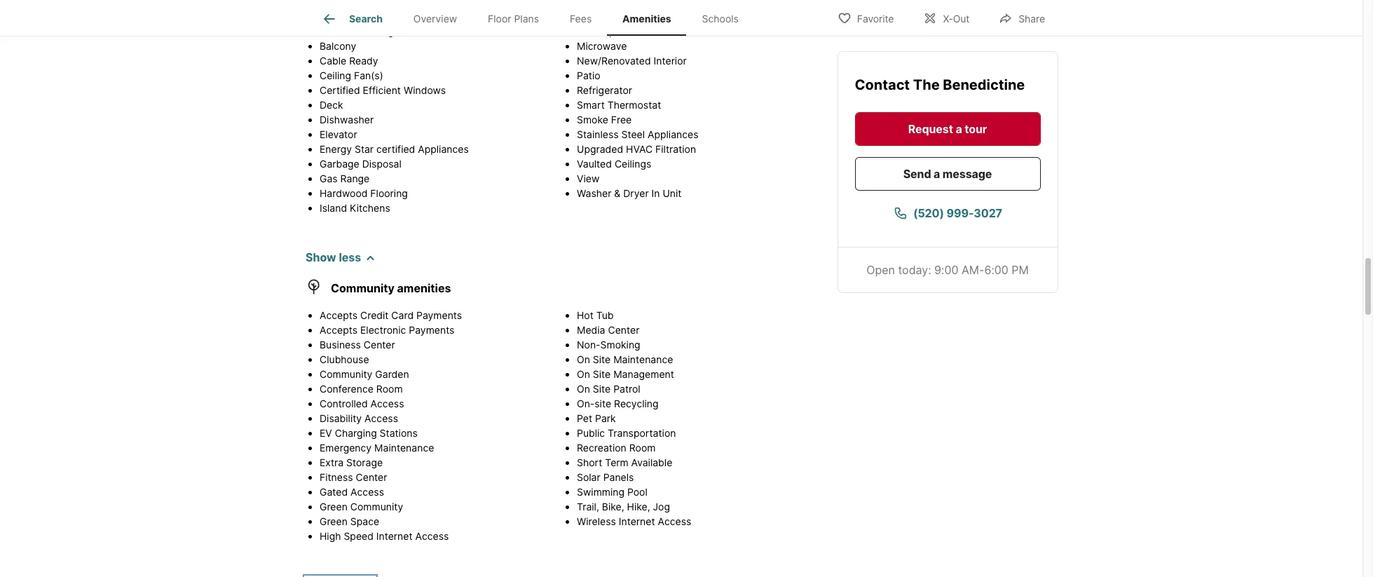 Task type: locate. For each thing, give the bounding box(es) containing it.
1 vertical spatial amenities
[[397, 281, 451, 295]]

1 vertical spatial center
[[364, 339, 395, 351]]

disposal
[[362, 158, 402, 170]]

extra
[[320, 456, 344, 468]]

0 horizontal spatial internet
[[376, 530, 413, 542]]

0 horizontal spatial room
[[376, 383, 403, 395]]

3 on from the top
[[577, 383, 590, 395]]

appliances
[[648, 128, 699, 140], [418, 143, 469, 155]]

payments down card
[[409, 324, 455, 336]]

1 vertical spatial maintenance
[[374, 442, 434, 454]]

1 vertical spatial green
[[320, 515, 348, 527]]

term
[[605, 456, 629, 468]]

room inside the hot tub media center non-smoking on site maintenance on site management on site patrol on-site recycling pet park public transportation recreation room short term available solar panels swimming pool trail, bike, hike, jog wireless internet access
[[629, 442, 656, 454]]

community up space
[[350, 501, 403, 513]]

washer
[[577, 187, 612, 199]]

pool
[[627, 486, 648, 498]]

patio
[[577, 69, 601, 81]]

2 accepts from the top
[[320, 324, 358, 336]]

overview tab
[[398, 2, 473, 36]]

show less button
[[306, 249, 375, 266]]

on-
[[577, 398, 595, 409]]

tab list
[[306, 0, 766, 36]]

internet down hike,
[[619, 515, 655, 527]]

0 vertical spatial on
[[577, 353, 590, 365]]

0 vertical spatial amenities
[[333, 1, 371, 11]]

cable
[[320, 55, 347, 67]]

2 vertical spatial site
[[593, 383, 611, 395]]

1 vertical spatial payments
[[409, 324, 455, 336]]

favorite button
[[826, 3, 906, 32]]

emergency
[[320, 442, 372, 454]]

0 vertical spatial internet
[[619, 515, 655, 527]]

open
[[867, 262, 896, 276]]

show
[[306, 250, 336, 264]]

1 horizontal spatial appliances
[[648, 128, 699, 140]]

1 vertical spatial on
[[577, 368, 590, 380]]

0 vertical spatial room
[[376, 383, 403, 395]]

1 vertical spatial community
[[320, 368, 373, 380]]

gas
[[320, 172, 338, 184]]

1 site from the top
[[593, 353, 611, 365]]

0 horizontal spatial amenities
[[333, 1, 371, 11]]

0 horizontal spatial appliances
[[418, 143, 469, 155]]

appliances right certified
[[418, 143, 469, 155]]

(520) 999-3027
[[914, 205, 1003, 219]]

1 vertical spatial site
[[593, 368, 611, 380]]

public
[[577, 427, 605, 439]]

0 vertical spatial center
[[608, 324, 640, 336]]

available
[[420, 1, 455, 11]]

x-out button
[[912, 3, 982, 32]]

center inside the hot tub media center non-smoking on site maintenance on site management on site patrol on-site recycling pet park public transportation recreation room short term available solar panels swimming pool trail, bike, hike, jog wireless internet access
[[608, 324, 640, 336]]

internet inside the accepts credit card payments accepts electronic payments business center clubhouse community garden conference room controlled access disability access ev charging stations emergency maintenance extra storage fitness center gated access green community green space high speed internet access
[[376, 530, 413, 542]]

internet
[[619, 515, 655, 527], [376, 530, 413, 542]]

center down storage
[[356, 471, 387, 483]]

payments right card
[[416, 309, 462, 321]]

amenities up card
[[397, 281, 451, 295]]

room
[[376, 383, 403, 395], [629, 442, 656, 454]]

0 vertical spatial maintenance
[[614, 353, 673, 365]]

conditioning
[[335, 25, 394, 37]]

1 vertical spatial accepts
[[320, 324, 358, 336]]

appliances up 'filtration'
[[648, 128, 699, 140]]

a left the tour
[[956, 121, 963, 135]]

0 horizontal spatial maintenance
[[374, 442, 434, 454]]

room down garden at the bottom of the page
[[376, 383, 403, 395]]

layout
[[598, 25, 630, 37]]

hot
[[577, 309, 594, 321]]

0 vertical spatial a
[[956, 121, 963, 135]]

maintenance down stations
[[374, 442, 434, 454]]

1 vertical spatial internet
[[376, 530, 413, 542]]

amenities
[[333, 1, 371, 11], [397, 281, 451, 295]]

internet down space
[[376, 530, 413, 542]]

today:
[[899, 262, 932, 276]]

stainless
[[577, 128, 619, 140]]

1 horizontal spatial internet
[[619, 515, 655, 527]]

0 vertical spatial accepts
[[320, 309, 358, 321]]

maintenance up management
[[614, 353, 673, 365]]

x-out
[[943, 12, 970, 24]]

air
[[320, 25, 332, 37]]

green up high
[[320, 515, 348, 527]]

speed
[[344, 530, 374, 542]]

payments
[[416, 309, 462, 321], [409, 324, 455, 336]]

request
[[909, 121, 954, 135]]

show less
[[306, 250, 361, 264]]

0 vertical spatial green
[[320, 501, 348, 513]]

site
[[595, 398, 611, 409]]

amenities up search
[[333, 1, 371, 11]]

in
[[652, 187, 660, 199]]

1 vertical spatial appliances
[[418, 143, 469, 155]]

1 vertical spatial room
[[629, 442, 656, 454]]

be
[[408, 1, 418, 11]]

1 horizontal spatial room
[[629, 442, 656, 454]]

new/renovated
[[577, 55, 651, 67]]

share
[[1019, 12, 1045, 24]]

unit
[[663, 187, 682, 199]]

0 horizontal spatial a
[[934, 166, 941, 180]]

1 horizontal spatial a
[[956, 121, 963, 135]]

thermostat
[[608, 99, 661, 111]]

tab list containing search
[[306, 0, 766, 36]]

999-
[[947, 205, 974, 219]]

hot tub media center non-smoking on site maintenance on site management on site patrol on-site recycling pet park public transportation recreation room short term available solar panels swimming pool trail, bike, hike, jog wireless internet access
[[577, 309, 692, 527]]

community amenities
[[331, 281, 451, 295]]

the
[[914, 76, 940, 93]]

clubhouse
[[320, 353, 369, 365]]

1 horizontal spatial amenities
[[397, 281, 451, 295]]

storage
[[346, 456, 383, 468]]

access
[[371, 398, 404, 409], [365, 412, 398, 424], [351, 486, 384, 498], [658, 515, 692, 527], [415, 530, 449, 542]]

center
[[608, 324, 640, 336], [364, 339, 395, 351], [356, 471, 387, 483]]

swimming
[[577, 486, 625, 498]]

interior
[[654, 55, 687, 67]]

send
[[904, 166, 932, 180]]

2 vertical spatial on
[[577, 383, 590, 395]]

open today: 9:00 am-6:00 pm
[[867, 262, 1029, 276]]

community up conference
[[320, 368, 373, 380]]

ceilings
[[615, 158, 652, 170]]

1 vertical spatial a
[[934, 166, 941, 180]]

community up credit
[[331, 281, 395, 295]]

center down electronic
[[364, 339, 395, 351]]

every
[[470, 1, 493, 11]]

range
[[340, 172, 370, 184]]

0 vertical spatial community
[[331, 281, 395, 295]]

trail,
[[577, 501, 599, 513]]

0 vertical spatial appliances
[[648, 128, 699, 140]]

smoke
[[577, 114, 609, 126]]

1 horizontal spatial maintenance
[[614, 353, 673, 365]]

these
[[306, 1, 330, 11]]

filtration
[[656, 143, 696, 155]]

2 green from the top
[[320, 515, 348, 527]]

x-
[[943, 12, 953, 24]]

favorite
[[857, 12, 894, 24]]

1 green from the top
[[320, 501, 348, 513]]

center up smoking
[[608, 324, 640, 336]]

park
[[595, 412, 616, 424]]

a right send
[[934, 166, 941, 180]]

for
[[457, 1, 468, 11]]

room down transportation
[[629, 442, 656, 454]]

green down gated
[[320, 501, 348, 513]]

0 vertical spatial site
[[593, 353, 611, 365]]

management
[[614, 368, 674, 380]]

certified
[[320, 84, 360, 96]]

amenities for community
[[397, 281, 451, 295]]

hardwood
[[320, 187, 368, 199]]



Task type: describe. For each thing, give the bounding box(es) containing it.
2 vertical spatial center
[[356, 471, 387, 483]]

dryer
[[623, 187, 649, 199]]

these amenities may not be available for every unit
[[306, 1, 510, 11]]

vaulted
[[577, 158, 612, 170]]

2 vertical spatial community
[[350, 501, 403, 513]]

pm
[[1012, 262, 1029, 276]]

high
[[320, 530, 341, 542]]

message
[[943, 166, 993, 180]]

windows
[[404, 84, 446, 96]]

conference
[[320, 383, 374, 395]]

dishwasher
[[320, 114, 374, 126]]

garden
[[375, 368, 409, 380]]

business
[[320, 339, 361, 351]]

fees tab
[[555, 2, 607, 36]]

hike,
[[627, 501, 650, 513]]

gated
[[320, 486, 348, 498]]

fitness
[[320, 471, 353, 483]]

solar
[[577, 471, 601, 483]]

not
[[392, 1, 405, 11]]

schools
[[702, 13, 739, 25]]

(520) 999-3027 button
[[855, 196, 1041, 229]]

am-
[[962, 262, 985, 276]]

bike,
[[602, 501, 624, 513]]

0 vertical spatial payments
[[416, 309, 462, 321]]

internet inside the hot tub media center non-smoking on site maintenance on site management on site patrol on-site recycling pet park public transportation recreation room short term available solar panels swimming pool trail, bike, hike, jog wireless internet access
[[619, 515, 655, 527]]

floor plans tab
[[473, 2, 555, 36]]

a for send
[[934, 166, 941, 180]]

amenities for these
[[333, 1, 371, 11]]

floor
[[488, 13, 512, 25]]

microwave
[[577, 40, 627, 52]]

ev
[[320, 427, 332, 439]]

disability
[[320, 412, 362, 424]]

efficient
[[363, 84, 401, 96]]

6:00
[[985, 262, 1009, 276]]

space
[[350, 515, 379, 527]]

appliances inside air conditioning balcony cable ready ceiling fan(s) certified efficient windows deck dishwasher elevator energy star certified appliances garbage disposal gas range hardwood flooring island kitchens
[[418, 143, 469, 155]]

tub
[[597, 309, 614, 321]]

access inside the hot tub media center non-smoking on site maintenance on site management on site patrol on-site recycling pet park public transportation recreation room short term available solar panels swimming pool trail, bike, hike, jog wireless internet access
[[658, 515, 692, 527]]

(520) 999-3027 link
[[855, 196, 1041, 229]]

(520)
[[914, 205, 944, 219]]

maintenance inside the accepts credit card payments accepts electronic payments business center clubhouse community garden conference room controlled access disability access ev charging stations emergency maintenance extra storage fitness center gated access green community green space high speed internet access
[[374, 442, 434, 454]]

steel
[[622, 128, 645, 140]]

3 site from the top
[[593, 383, 611, 395]]

send a message
[[904, 166, 993, 180]]

fees
[[570, 13, 592, 25]]

elevator
[[320, 128, 357, 140]]

room inside the accepts credit card payments accepts electronic payments business center clubhouse community garden conference room controlled access disability access ev charging stations emergency maintenance extra storage fitness center gated access green community green space high speed internet access
[[376, 383, 403, 395]]

maintenance inside the hot tub media center non-smoking on site maintenance on site management on site patrol on-site recycling pet park public transportation recreation room short term available solar panels swimming pool trail, bike, hike, jog wireless internet access
[[614, 353, 673, 365]]

request a tour button
[[855, 111, 1041, 145]]

schools tab
[[687, 2, 754, 36]]

plans
[[514, 13, 539, 25]]

&
[[614, 187, 621, 199]]

recreation
[[577, 442, 627, 454]]

share button
[[987, 3, 1057, 32]]

transportation
[[608, 427, 676, 439]]

smart
[[577, 99, 605, 111]]

amenities tab
[[607, 2, 687, 36]]

unit
[[495, 1, 510, 11]]

appliances inside loft layout microwave new/renovated interior patio refrigerator smart thermostat smoke free stainless steel appliances upgraded hvac filtration vaulted ceilings view washer & dryer in unit
[[648, 128, 699, 140]]

send a message button
[[855, 156, 1041, 190]]

less
[[339, 250, 361, 264]]

kitchens
[[350, 202, 390, 214]]

patrol
[[614, 383, 641, 395]]

ceiling
[[320, 69, 351, 81]]

search link
[[321, 11, 383, 27]]

media
[[577, 324, 605, 336]]

charging
[[335, 427, 377, 439]]

amenities
[[623, 13, 672, 25]]

jog
[[653, 501, 670, 513]]

1 on from the top
[[577, 353, 590, 365]]

flooring
[[370, 187, 408, 199]]

controlled
[[320, 398, 368, 409]]

contact
[[855, 76, 911, 93]]

2 site from the top
[[593, 368, 611, 380]]

1 accepts from the top
[[320, 309, 358, 321]]

recycling
[[614, 398, 659, 409]]

island
[[320, 202, 347, 214]]

may
[[373, 1, 390, 11]]

hvac
[[626, 143, 653, 155]]

certified
[[377, 143, 415, 155]]

a for request
[[956, 121, 963, 135]]

star
[[355, 143, 374, 155]]

benedictine
[[944, 76, 1026, 93]]

fan(s)
[[354, 69, 383, 81]]

wireless
[[577, 515, 616, 527]]

refrigerator
[[577, 84, 632, 96]]

panels
[[603, 471, 634, 483]]

garbage
[[320, 158, 360, 170]]

free
[[611, 114, 632, 126]]

overview
[[414, 13, 457, 25]]

tour
[[965, 121, 988, 135]]

pet
[[577, 412, 593, 424]]

floor plans
[[488, 13, 539, 25]]

accepts credit card payments accepts electronic payments business center clubhouse community garden conference room controlled access disability access ev charging stations emergency maintenance extra storage fitness center gated access green community green space high speed internet access
[[320, 309, 462, 542]]

loft
[[577, 25, 596, 37]]

out
[[953, 12, 970, 24]]

2 on from the top
[[577, 368, 590, 380]]

view
[[577, 172, 600, 184]]

ready
[[349, 55, 378, 67]]



Task type: vqa. For each thing, say whether or not it's contained in the screenshot.
Share
yes



